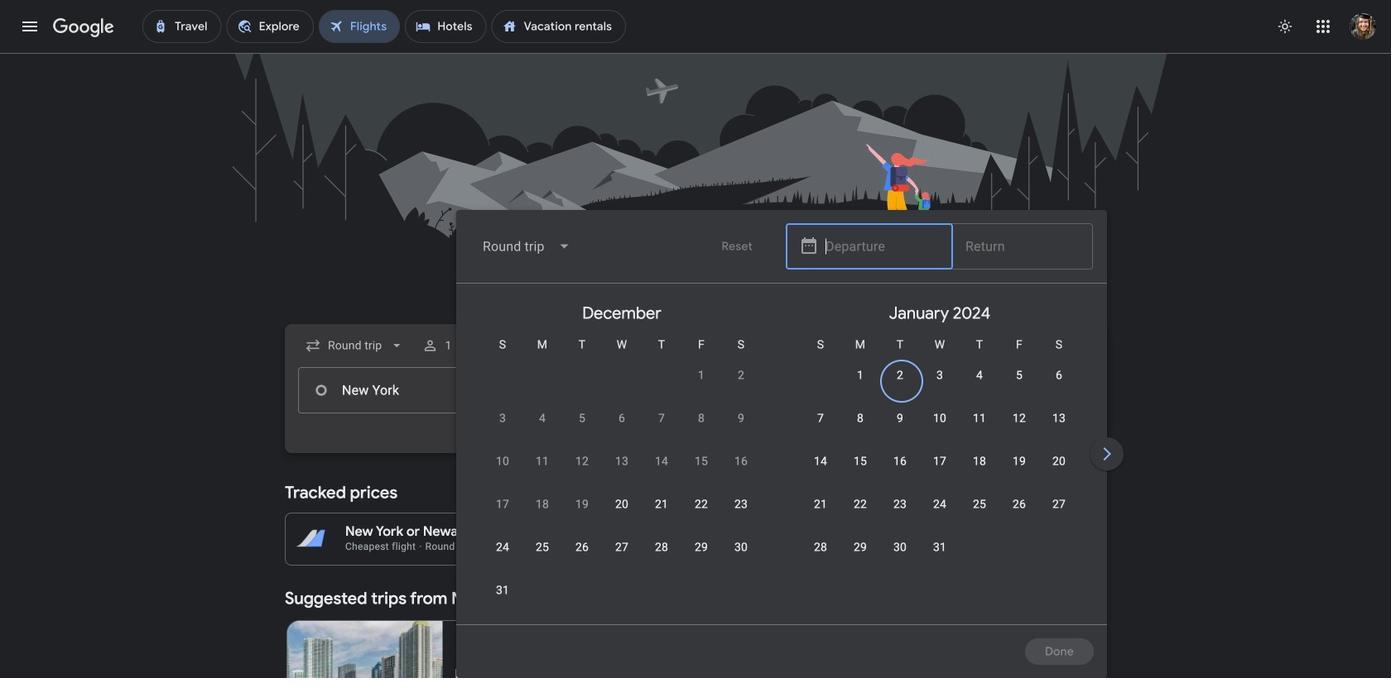 Task type: vqa. For each thing, say whether or not it's contained in the screenshot.
1 within the popup button
no



Task type: locate. For each thing, give the bounding box(es) containing it.
fri, jan 26 element
[[1013, 497, 1026, 513]]

tue, dec 12 element
[[575, 454, 589, 470]]

sun, dec 31 element
[[496, 583, 509, 599]]

wed, jan 17 element
[[933, 454, 946, 470]]

wed, dec 13 element
[[615, 454, 629, 470]]

grid inside flight search field
[[463, 291, 1391, 635]]

thu, jan 11 element
[[973, 411, 986, 427]]

None text field
[[298, 368, 532, 414]]

sun, dec 10 element
[[496, 454, 509, 470]]

none text field inside flight search field
[[298, 368, 532, 414]]

row
[[681, 354, 761, 407], [840, 354, 1079, 407], [483, 403, 761, 450], [801, 403, 1079, 450], [483, 446, 761, 493], [801, 446, 1079, 493], [483, 489, 761, 537], [801, 489, 1079, 537], [483, 532, 761, 580], [801, 532, 960, 580]]

tue, jan 2 element
[[897, 368, 903, 384]]

None field
[[469, 227, 584, 267], [298, 331, 412, 361], [469, 227, 584, 267], [298, 331, 412, 361]]

mon, jan 8 element
[[857, 411, 864, 427]]

grid
[[463, 291, 1391, 635]]

row up wed, jan 31 element
[[801, 489, 1079, 537]]

change appearance image
[[1265, 7, 1305, 46]]

row down wed, dec 20 element
[[483, 532, 761, 580]]

1 row group from the left
[[463, 291, 781, 623]]

wed, jan 31 element
[[933, 540, 946, 556]]

suggested trips from new york region
[[285, 580, 1106, 679]]

wed, jan 24 element
[[933, 497, 946, 513]]

row up wed, jan 10 element
[[840, 354, 1079, 407]]

2 row group from the left
[[781, 291, 1099, 619]]

fri, dec 1 element
[[698, 368, 705, 384]]

row up wed, dec 20 element
[[483, 446, 761, 493]]

wed, dec 6 element
[[618, 411, 625, 427]]

sat, jan 6 element
[[1056, 368, 1062, 384]]

wed, jan 3 element
[[936, 368, 943, 384]]

thu, jan 18 element
[[973, 454, 986, 470]]

tue, jan 16 element
[[893, 454, 907, 470]]

thu, dec 28 element
[[655, 540, 668, 556]]

tue, jan 23 element
[[893, 497, 907, 513]]

row up wed, dec 13 element
[[483, 403, 761, 450]]

fri, jan 19 element
[[1013, 454, 1026, 470]]

mon, dec 25 element
[[536, 540, 549, 556]]

frontier image
[[456, 670, 469, 679]]

next image
[[1087, 435, 1127, 474]]

sat, jan 20 element
[[1052, 454, 1066, 470]]

sat, dec 9 element
[[738, 411, 744, 427]]

sun, dec 17 element
[[496, 497, 509, 513]]

sun, jan 28 element
[[814, 540, 827, 556]]

sat, jan 13 element
[[1052, 411, 1066, 427]]

Return text field
[[965, 224, 1080, 269]]

tue, dec 26 element
[[575, 540, 589, 556]]

sun, jan 21 element
[[814, 497, 827, 513]]

mon, jan 29 element
[[854, 540, 867, 556]]

sun, jan 14 element
[[814, 454, 827, 470]]

Return text field
[[965, 368, 1079, 413]]

row group
[[463, 291, 781, 623], [781, 291, 1099, 619], [1099, 291, 1391, 619]]

fri, dec 15 element
[[695, 454, 708, 470]]



Task type: describe. For each thing, give the bounding box(es) containing it.
fri, dec 22 element
[[695, 497, 708, 513]]

thu, dec 14 element
[[655, 454, 668, 470]]

sun, jan 7 element
[[817, 411, 824, 427]]

sat, dec 30 element
[[734, 540, 748, 556]]

mon, jan 1 element
[[857, 368, 864, 384]]

row up wed, jan 17 element
[[801, 403, 1079, 450]]

thu, dec 21 element
[[655, 497, 668, 513]]

main menu image
[[20, 17, 40, 36]]

Departure text field
[[825, 368, 939, 413]]

thu, jan 4 element
[[976, 368, 983, 384]]

sun, dec 24 element
[[496, 540, 509, 556]]

tue, dec 19 element
[[575, 497, 589, 513]]

sat, dec 23 element
[[734, 497, 748, 513]]

fri, jan 12 element
[[1013, 411, 1026, 427]]

sat, jan 27 element
[[1052, 497, 1066, 513]]

3 row group from the left
[[1099, 291, 1391, 619]]

Departure text field
[[826, 224, 940, 269]]

fri, jan 5 element
[[1016, 368, 1023, 384]]

tue, jan 9 element
[[897, 411, 903, 427]]

row up wed, dec 27 element
[[483, 489, 761, 537]]

wed, jan 10 element
[[933, 411, 946, 427]]

Flight search field
[[272, 210, 1391, 679]]

wed, dec 20 element
[[615, 497, 629, 513]]

sat, dec 2 element
[[738, 368, 744, 384]]

mon, dec 18 element
[[536, 497, 549, 513]]

mon, jan 15 element
[[854, 454, 867, 470]]

row down the tue, jan 23 element in the bottom right of the page
[[801, 532, 960, 580]]

sat, dec 16 element
[[734, 454, 748, 470]]

sun, dec 3 element
[[499, 411, 506, 427]]

mon, dec 11 element
[[536, 454, 549, 470]]

thu, jan 25 element
[[973, 497, 986, 513]]

row up fri, dec 8 element
[[681, 354, 761, 407]]

tracked prices region
[[285, 474, 1106, 566]]

tue, jan 30 element
[[893, 540, 907, 556]]

fri, dec 8 element
[[698, 411, 705, 427]]

row up the wed, jan 24 element
[[801, 446, 1079, 493]]

tue, dec 5 element
[[579, 411, 585, 427]]

mon, dec 4 element
[[539, 411, 546, 427]]

mon, jan 22 element
[[854, 497, 867, 513]]

wed, dec 27 element
[[615, 540, 629, 556]]

fri, dec 29 element
[[695, 540, 708, 556]]

thu, dec 7 element
[[658, 411, 665, 427]]



